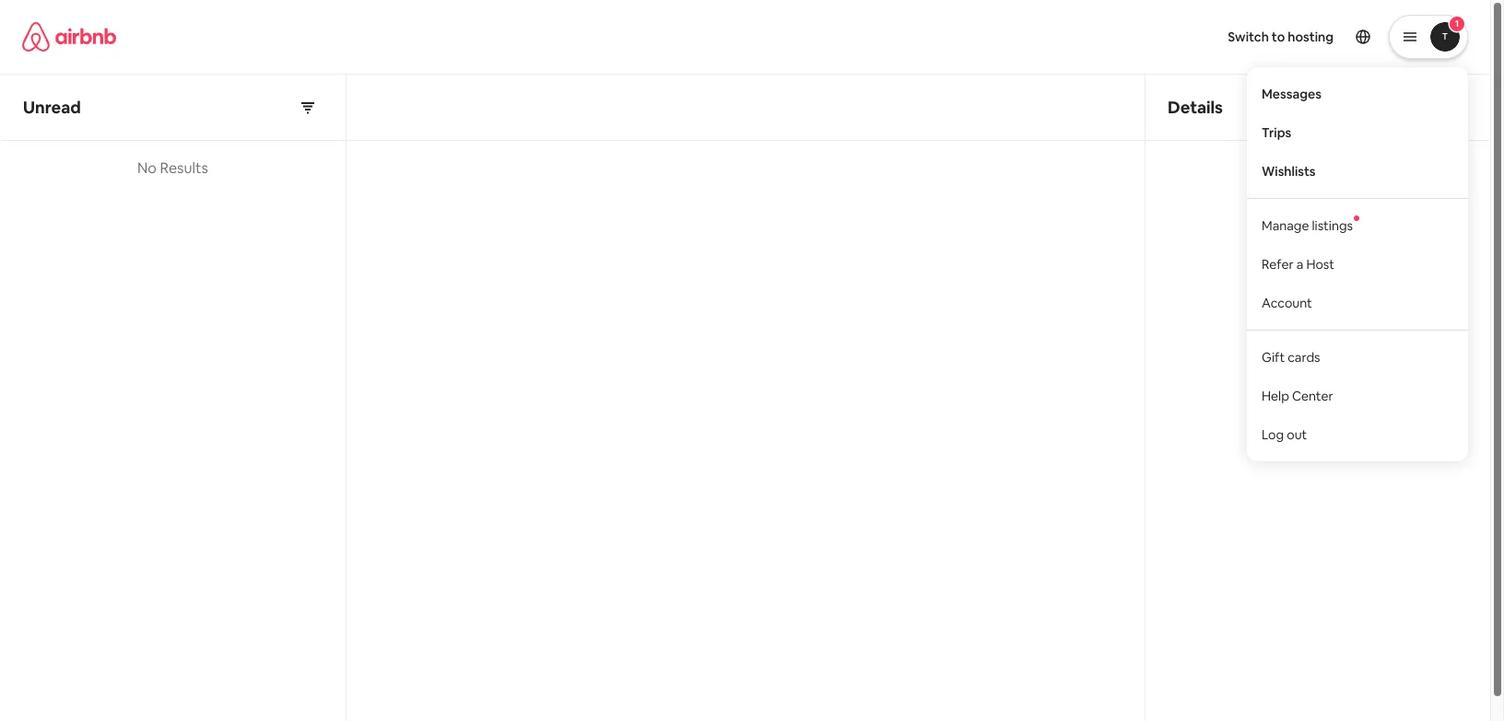 Task type: vqa. For each thing, say whether or not it's contained in the screenshot.
1 dropdown button on the top right of page
yes



Task type: describe. For each thing, give the bounding box(es) containing it.
trips link
[[1261, 113, 1482, 152]]

manage listings
[[1276, 217, 1367, 234]]

center
[[1306, 388, 1347, 404]]

log out
[[1276, 426, 1321, 443]]

unread
[[23, 96, 81, 118]]

gift cards
[[1276, 349, 1334, 366]]

listings
[[1326, 217, 1367, 234]]

account link
[[1261, 284, 1482, 322]]

account
[[1276, 295, 1326, 311]]

a
[[1310, 256, 1317, 272]]

messaging page main contents element
[[0, 74, 1504, 722]]

hosting
[[1302, 29, 1347, 45]]

1 button
[[1403, 15, 1482, 59]]

messages
[[1276, 85, 1335, 102]]

refer a host
[[1276, 256, 1348, 272]]

no results
[[137, 159, 208, 178]]

refer a host link
[[1261, 245, 1482, 284]]

refer
[[1276, 256, 1308, 272]]

manage listings link
[[1261, 206, 1482, 245]]

switch to hosting link
[[1231, 18, 1359, 56]]

gift cards link
[[1261, 338, 1482, 377]]

switch
[[1242, 29, 1283, 45]]

to
[[1286, 29, 1299, 45]]

results
[[160, 159, 208, 178]]

cards
[[1302, 349, 1334, 366]]

details
[[1182, 96, 1237, 118]]

profile element
[[774, 0, 1482, 461]]

messages link
[[1261, 74, 1482, 113]]

out
[[1301, 426, 1321, 443]]



Task type: locate. For each thing, give the bounding box(es) containing it.
wishlists link
[[1261, 152, 1482, 190]]

manage
[[1276, 217, 1323, 234]]

help
[[1276, 388, 1303, 404]]

help center link
[[1261, 377, 1482, 415]]

1
[[1469, 18, 1473, 29]]

host
[[1320, 256, 1348, 272]]

switch to hosting
[[1242, 29, 1347, 45]]

wishlists
[[1276, 163, 1330, 179]]

filter conversations. current filter: unread conversations image
[[300, 100, 315, 115]]

log out button
[[1261, 415, 1482, 454]]

log
[[1276, 426, 1298, 443]]

gift
[[1276, 349, 1299, 366]]

no
[[137, 159, 157, 178]]

help center
[[1276, 388, 1347, 404]]

trips
[[1276, 124, 1305, 141]]



